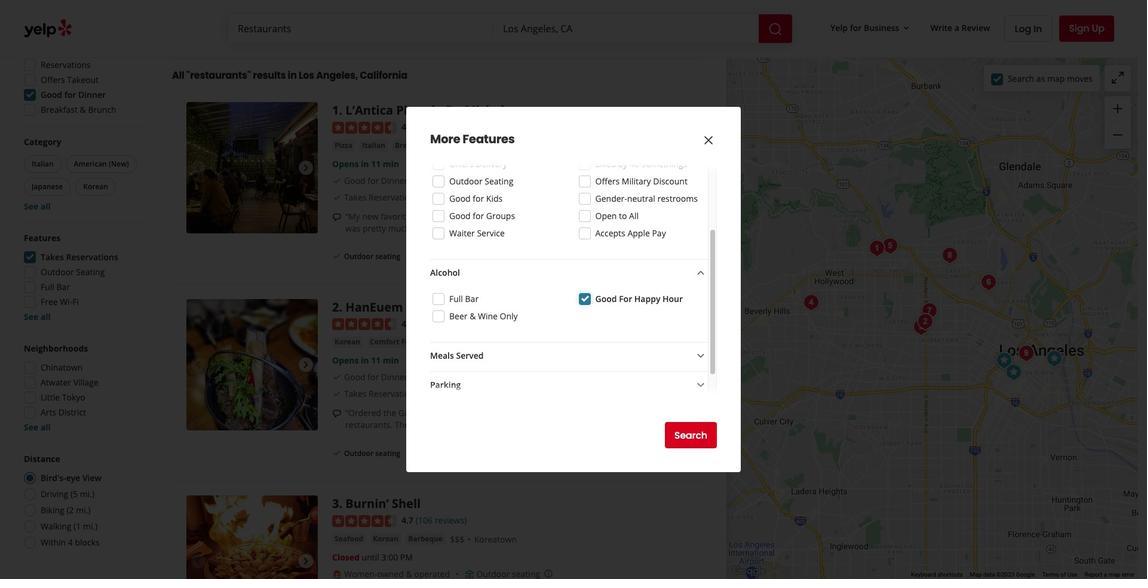 Task type: locate. For each thing, give the bounding box(es) containing it.
opens in 11 min down "italian" link
[[332, 158, 399, 170]]

jjim up taste
[[421, 408, 435, 419]]

search for search
[[675, 429, 708, 443]]

delivery inside more features dialog
[[476, 158, 508, 170]]

for inside 'button'
[[850, 22, 862, 33]]

2 start order from the top
[[626, 447, 677, 461]]

16 checkmark v2 image
[[332, 390, 342, 399]]

dinner down 'comfort food' link
[[381, 372, 408, 383]]

see all button down arts on the left of the page
[[24, 422, 51, 433]]

korean button for korean link to the left
[[332, 337, 363, 349]]

group containing suggested
[[20, 10, 148, 120]]

all for takes reservations
[[41, 311, 51, 323]]

good up good for groups on the top
[[450, 193, 471, 204]]

shortcuts
[[938, 572, 963, 579]]

opens up 16 checkmark v2 image at the left of page
[[332, 355, 359, 367]]

4.3 star rating image
[[332, 122, 397, 134]]

but
[[637, 211, 650, 222]]

start down the apple
[[626, 250, 648, 264]]

within 4 blocks
[[41, 537, 100, 549]]

1 start order from the top
[[626, 250, 677, 264]]

1 vertical spatial map
[[1109, 572, 1121, 579]]

haneuem image
[[187, 299, 318, 431]]

0 vertical spatial $$$
[[472, 140, 487, 152]]

2 see from the top
[[24, 311, 38, 323]]

2 horizontal spatial &
[[470, 311, 476, 322]]

seating up "fi"
[[76, 267, 105, 278]]

next image
[[299, 161, 313, 175], [299, 555, 313, 569]]

google
[[1017, 572, 1036, 579]]

2 reviews) from the top
[[435, 516, 467, 527]]

search image
[[769, 22, 783, 36]]

reviews) right (106
[[435, 516, 467, 527]]

0 vertical spatial 16 speech v2 image
[[332, 213, 342, 222]]

0 horizontal spatial full bar
[[41, 282, 70, 293]]

1 horizontal spatial &
[[432, 140, 437, 150]]

1 horizontal spatial delivery
[[476, 158, 508, 170]]

2 16 speech v2 image from the top
[[332, 410, 342, 419]]

2 start order link from the top
[[614, 441, 689, 467]]

keyboard shortcuts button
[[912, 572, 963, 580]]

& inside "button"
[[432, 140, 437, 150]]

italian
[[362, 140, 386, 150], [32, 159, 54, 169]]

next image for 3 . burnin' shell
[[299, 555, 313, 569]]

1 order from the top
[[651, 250, 677, 264]]

2 opens in 11 min from the top
[[332, 355, 399, 367]]

outdoor seating inside more features dialog
[[450, 176, 514, 187]]

more
[[372, 8, 394, 19], [607, 223, 629, 234]]

1 vertical spatial previous image
[[191, 555, 206, 569]]

mi.) for driving (5 mi.)
[[80, 489, 95, 500]]

3 . from the top
[[339, 496, 343, 513]]

group containing features
[[20, 233, 148, 323]]

2 slideshow element from the top
[[187, 299, 318, 431]]

dish.
[[522, 408, 540, 419]]

dinner down offers takeout at top left
[[78, 89, 106, 100]]

1 vertical spatial jjim
[[553, 420, 568, 431]]

4.7 star rating image
[[332, 516, 397, 528]]

1 vertical spatial margherita
[[530, 223, 574, 234]]

in down comfort food button
[[361, 355, 369, 367]]

2 see all from the top
[[24, 311, 51, 323]]

sign up
[[1070, 22, 1105, 35]]

breakfast
[[41, 104, 78, 115], [395, 140, 430, 150]]

breakfast inside the breakfast & brunch "button"
[[395, 140, 430, 150]]

by
[[619, 158, 628, 170]]

it
[[681, 211, 686, 222]]

service
[[477, 228, 505, 239]]

outdoor inside more features dialog
[[450, 176, 483, 187]]

1 previous image from the top
[[191, 358, 206, 372]]

option group containing distance
[[20, 454, 148, 553]]

0 vertical spatial dinner
[[78, 89, 106, 100]]

accepts
[[596, 228, 626, 239]]

rice
[[505, 408, 520, 419]]

other right 'sul's'
[[640, 408, 661, 419]]

italian down 4.3 star rating image
[[362, 140, 386, 150]]

0 vertical spatial more link
[[372, 8, 394, 19]]

da
[[446, 102, 462, 118]]

see down japanese button
[[24, 201, 38, 212]]

None search field
[[228, 14, 795, 43]]

korean down american (new) button at the top left of the page
[[83, 182, 108, 192]]

haneuem link
[[346, 299, 403, 315]]

2 vertical spatial .
[[339, 496, 343, 513]]

start down unique…"
[[626, 447, 648, 461]]

to left chef
[[590, 408, 598, 419]]

2
[[332, 299, 339, 315]]

3 24 chevron down v2 image from the top
[[694, 408, 708, 422]]

overall
[[652, 211, 679, 222]]

0 vertical spatial offers
[[41, 74, 65, 85]]

good for dinner for 1 . l'antica pizzeria da michele
[[344, 175, 408, 186]]

map right the as
[[1048, 73, 1065, 84]]

outdoor up good for kids
[[450, 176, 483, 187]]

category
[[24, 136, 61, 148]]

open inside group
[[41, 29, 62, 41]]

blocks
[[75, 537, 100, 549]]

offers for offers delivery
[[450, 158, 474, 170]]

see all down arts on the left of the page
[[24, 422, 51, 433]]

for up than
[[473, 210, 484, 222]]

takes reservations for 1
[[344, 192, 419, 203]]

3
[[332, 496, 339, 513]]

1 vertical spatial koreatown
[[474, 534, 517, 546]]

takes up free
[[41, 252, 64, 263]]

0 horizontal spatial been
[[477, 420, 497, 431]]

full up free
[[41, 282, 54, 293]]

was right pizza
[[521, 211, 536, 222]]

1 horizontal spatial more link
[[607, 223, 629, 234]]

24 chevron down v2 image inside meals served dropdown button
[[694, 349, 708, 364]]

offers for offers military discount
[[596, 176, 620, 187]]

24 chevron down v2 image for parking
[[694, 379, 708, 393]]

1 horizontal spatial full
[[450, 294, 463, 305]]

korean button for right korean link
[[371, 534, 401, 546]]

1 opens from the top
[[332, 158, 359, 170]]

2 horizontal spatial offers
[[596, 176, 620, 187]]

16 speech v2 image left "my
[[332, 213, 342, 222]]

open now
[[41, 29, 82, 41]]

see all button down japanese button
[[24, 201, 51, 212]]

1 vertical spatial 11
[[371, 355, 381, 367]]

all for chinatown
[[41, 422, 51, 433]]

breakfast down offers takeout at top left
[[41, 104, 78, 115]]

opens
[[332, 158, 359, 170], [332, 355, 359, 367]]

reviews) inside (239 reviews) link
[[435, 318, 467, 330]]

use
[[1068, 572, 1078, 579]]

mi.) for walking (1 mi.)
[[83, 521, 98, 533]]

food
[[402, 337, 419, 348]]

16 chevron down v2 image
[[902, 23, 912, 33]]

1 reviews) from the top
[[435, 318, 467, 330]]

24 chevron down v2 image inside parking dropdown button
[[694, 379, 708, 393]]

2 24 chevron down v2 image from the top
[[694, 379, 708, 393]]

takes reservations up the
[[344, 389, 419, 400]]

$$$ for l'antica pizzeria da michele
[[472, 140, 487, 152]]

shell
[[392, 496, 421, 513]]

16 checkmark v2 image down waiter
[[460, 252, 470, 261]]

takes reservations up new
[[344, 192, 419, 203]]

(239 reviews)
[[416, 318, 467, 330]]

16 women owned v2 image
[[332, 570, 342, 580]]

2 . haneuem
[[332, 299, 403, 315]]

opens for haneuem
[[332, 355, 359, 367]]

1 horizontal spatial search
[[1008, 73, 1035, 84]]

takes for 2
[[344, 389, 367, 400]]

1 horizontal spatial more
[[607, 223, 629, 234]]

1 vertical spatial galbi
[[531, 420, 551, 431]]

0 vertical spatial margherita
[[454, 211, 497, 222]]

opens in 11 min down comfort at bottom left
[[332, 355, 399, 367]]

see up 'neighborhoods'
[[24, 311, 38, 323]]

see all button down free
[[24, 311, 51, 323]]

0 vertical spatial delivery
[[476, 158, 508, 170]]

2 vertical spatial korean
[[373, 534, 399, 545]]

1 min from the top
[[383, 158, 399, 170]]

terms
[[1043, 572, 1060, 579]]

0 vertical spatial been
[[568, 408, 588, 419]]

0 vertical spatial previous image
[[191, 358, 206, 372]]

2 all from the top
[[41, 311, 51, 323]]

map left error
[[1109, 572, 1121, 579]]

the
[[384, 408, 396, 419]]

0 vertical spatial 11
[[371, 158, 381, 170]]

16 checkmark v2 image down pizza button
[[332, 193, 342, 202]]

1 slideshow element from the top
[[187, 102, 318, 234]]

1 start order link from the top
[[614, 244, 689, 270]]

groups
[[487, 210, 515, 222]]

1 vertical spatial .
[[339, 299, 343, 315]]

1 vertical spatial to
[[590, 408, 598, 419]]

see up the distance
[[24, 422, 38, 433]]

4.3 link
[[402, 120, 414, 133]]

0 vertical spatial korean button
[[75, 178, 116, 196]]

report
[[1085, 572, 1103, 579]]

1 vertical spatial search
[[675, 429, 708, 443]]

features up offers delivery
[[463, 131, 515, 148]]

takes reservations
[[344, 192, 419, 203], [41, 252, 118, 263], [344, 389, 419, 400]]

koreatown for 3 . burnin' shell
[[474, 534, 517, 546]]

pay
[[652, 228, 666, 239]]

good for dinner down comfort at bottom left
[[344, 372, 408, 383]]

3 all from the top
[[41, 422, 51, 433]]

served
[[456, 350, 484, 362]]

offers inside group
[[41, 74, 65, 85]]

2 vertical spatial see
[[24, 422, 38, 433]]

start order link down pay
[[614, 244, 689, 270]]

3 see all button from the top
[[24, 422, 51, 433]]

. left burnin' in the left of the page
[[339, 496, 343, 513]]

to
[[619, 210, 627, 222], [590, 408, 598, 419]]

2 vertical spatial see all button
[[24, 422, 51, 433]]

0 horizontal spatial brunch
[[88, 104, 116, 115]]

0 vertical spatial in
[[288, 69, 297, 83]]

1 vertical spatial order
[[651, 447, 677, 461]]

michele
[[465, 102, 512, 118]]

good for dinner inside group
[[41, 89, 106, 100]]

16 speech v2 image for 2
[[332, 410, 342, 419]]

report a map error
[[1085, 572, 1135, 579]]

. up 4.4 star rating image
[[339, 299, 343, 315]]

see for takes reservations
[[24, 311, 38, 323]]

1 vertical spatial next image
[[299, 555, 313, 569]]

1 11 from the top
[[371, 158, 381, 170]]

the up better
[[437, 211, 452, 222]]

1 see all button from the top
[[24, 201, 51, 212]]

map
[[971, 572, 982, 579]]

0 vertical spatial italian button
[[360, 140, 388, 152]]

offers delivery
[[450, 158, 508, 170]]

offers military discount
[[596, 176, 688, 187]]

16 speech v2 image
[[332, 213, 342, 222], [332, 410, 342, 419]]

galbi down 'i'
[[531, 420, 551, 431]]

0 vertical spatial takes
[[344, 192, 367, 203]]

start for 2 . haneuem
[[626, 447, 648, 461]]

16 checkmark v2 image
[[332, 176, 342, 186], [332, 193, 342, 202], [332, 252, 342, 261], [460, 252, 470, 261], [332, 373, 342, 383], [332, 449, 342, 458]]

rich crab image
[[918, 299, 942, 323]]

0 vertical spatial &
[[80, 104, 86, 115]]

takes
[[344, 192, 367, 203], [41, 252, 64, 263], [344, 389, 367, 400]]

1 vertical spatial breakfast
[[395, 140, 430, 150]]

1 vertical spatial italian
[[32, 159, 54, 169]]

$$$ for burnin' shell
[[450, 534, 465, 546]]

& inside group
[[80, 104, 86, 115]]

outdoor down pretty
[[344, 252, 374, 262]]

1 vertical spatial delivery
[[422, 252, 451, 262]]

closed until 3:00 pm
[[332, 552, 413, 564]]

a right the had
[[587, 420, 591, 431]]

start order link down 'sul's'
[[614, 441, 689, 467]]

option group
[[20, 454, 148, 553]]

other down pizza
[[507, 223, 528, 234]]

italian for the bottommost italian button
[[32, 159, 54, 169]]

0 horizontal spatial korean link
[[332, 337, 363, 349]]

0 vertical spatial breakfast & brunch
[[41, 104, 116, 115]]

full bar up beer
[[450, 294, 479, 305]]

11 for l'antica
[[371, 158, 381, 170]]

1 horizontal spatial brunch
[[439, 140, 465, 150]]

start order for l'antica pizzeria da michele
[[626, 250, 677, 264]]

close image
[[702, 133, 716, 148]]

1 vertical spatial start order
[[626, 447, 677, 461]]

previous image
[[191, 358, 206, 372], [191, 555, 206, 569]]

american (new) button
[[66, 155, 137, 173]]

open inside more features dialog
[[596, 210, 617, 222]]

biking (2 mi.)
[[41, 505, 91, 516]]

1 vertical spatial more link
[[607, 223, 629, 234]]

zoom in image
[[1111, 101, 1126, 116]]

italian down category
[[32, 159, 54, 169]]

seating inside more features dialog
[[485, 176, 514, 187]]

burnin' shell image
[[910, 315, 933, 339]]

mi.) right the (1
[[83, 521, 98, 533]]

more features dialog
[[0, 0, 1148, 580]]

2 vertical spatial $$$
[[450, 534, 465, 546]]

opens in 11 min for haneuem
[[332, 355, 399, 367]]

bar up beer & wine only at the bottom left of page
[[465, 294, 479, 305]]

(106 reviews) link
[[416, 514, 467, 528]]

korean
[[83, 182, 108, 192], [335, 337, 361, 348], [373, 534, 399, 545]]

mi.)
[[80, 489, 95, 500], [76, 505, 91, 516], [83, 521, 98, 533]]

1 horizontal spatial open
[[596, 210, 617, 222]]

map region
[[635, 0, 1148, 580]]

0 vertical spatial 24 chevron down v2 image
[[694, 349, 708, 364]]

0 vertical spatial see all
[[24, 201, 51, 212]]

search inside button
[[675, 429, 708, 443]]

in for 2
[[361, 355, 369, 367]]

a left little
[[539, 211, 543, 222]]

0 vertical spatial koreatown
[[501, 337, 544, 349]]

1 horizontal spatial breakfast & brunch
[[395, 140, 465, 150]]

sparrow italia image
[[993, 349, 1017, 373]]

0 vertical spatial slideshow element
[[187, 102, 318, 234]]

open up accepts
[[596, 210, 617, 222]]

stir
[[478, 408, 491, 419]]

for down comfort at bottom left
[[368, 372, 379, 383]]

good up "my
[[344, 175, 366, 186]]

1 next image from the top
[[299, 161, 313, 175]]

takeout down service
[[472, 252, 500, 262]]

jjim down have
[[553, 420, 568, 431]]

for
[[619, 294, 633, 305]]

1 vertical spatial all
[[630, 210, 639, 222]]

info icon image
[[544, 570, 554, 579], [544, 570, 554, 579]]

0 vertical spatial start order
[[626, 250, 677, 264]]

distance
[[24, 454, 60, 465]]

outdoor seating down pretty
[[344, 252, 401, 262]]

delivery down hollywood
[[476, 158, 508, 170]]

data
[[984, 572, 996, 579]]

full bar up free wi-fi
[[41, 282, 70, 293]]

start order link for haneuem
[[614, 441, 689, 467]]

a inside "my new favorite pizza! the margherita pizza was a little salty for my liking, but overall it was pretty much perfect, better than any other margherita pizza…"
[[539, 211, 543, 222]]

group containing category
[[22, 136, 148, 213]]

1 vertical spatial open
[[596, 210, 617, 222]]

1 vertical spatial full bar
[[450, 294, 479, 305]]

more for the topmost more link
[[372, 8, 394, 19]]

2 order from the top
[[651, 447, 677, 461]]

min for l'antica
[[383, 158, 399, 170]]

l'antica pizzeria da michele image
[[187, 102, 318, 234]]

16 speech v2 image down 16 checkmark v2 image at the left of page
[[332, 410, 342, 419]]

start
[[626, 250, 648, 264], [626, 447, 648, 461]]

restrooms
[[658, 193, 698, 204]]

dinner up 'favorite'
[[381, 175, 408, 186]]

1 horizontal spatial the
[[437, 211, 452, 222]]

slideshow element for 3
[[187, 496, 318, 580]]

1 vertical spatial min
[[383, 355, 399, 367]]

1 vertical spatial dinner
[[381, 175, 408, 186]]

all down japanese button
[[41, 201, 51, 212]]

2 previous image from the top
[[191, 555, 206, 569]]

0 vertical spatial open
[[41, 29, 62, 41]]

been down stir
[[477, 420, 497, 431]]

open for open to all
[[596, 210, 617, 222]]

2 vertical spatial see all
[[24, 422, 51, 433]]

0 vertical spatial .
[[339, 102, 343, 118]]

©2023
[[997, 572, 1015, 579]]

italian button down category
[[24, 155, 61, 173]]

parking button
[[430, 379, 708, 394]]

1 horizontal spatial margherita
[[530, 223, 574, 234]]

offers down more features
[[450, 158, 474, 170]]

1 16 speech v2 image from the top
[[332, 213, 342, 222]]

0 vertical spatial seating
[[485, 176, 514, 187]]

1 outdoor seating from the top
[[344, 252, 401, 262]]

expand map image
[[1111, 70, 1126, 85]]

& inside more features dialog
[[470, 311, 476, 322]]

all up accepts apple pay
[[630, 210, 639, 222]]

korean down 4.4 star rating image
[[335, 337, 361, 348]]

2 see all button from the top
[[24, 311, 51, 323]]

beauty & essex image
[[878, 234, 902, 258]]

takeout inside group
[[67, 74, 99, 85]]

slideshow element
[[187, 102, 318, 234], [187, 299, 318, 431], [187, 496, 318, 580]]

outdoor up free wi-fi
[[41, 267, 74, 278]]

good for dinner down "italian" link
[[344, 175, 408, 186]]

outdoor seating up "fi"
[[41, 267, 105, 278]]

2 11 from the top
[[371, 355, 381, 367]]

1 24 chevron down v2 image from the top
[[694, 349, 708, 364]]

reviews) inside (106 reviews) link
[[435, 516, 467, 527]]

open down "suggested"
[[41, 29, 62, 41]]

full up beer
[[450, 294, 463, 305]]

for inside "my new favorite pizza! the margherita pizza was a little salty for my liking, but overall it was pretty much perfect, better than any other margherita pizza…"
[[585, 211, 596, 222]]

burnin' shell image
[[187, 496, 318, 580]]

full inside more features dialog
[[450, 294, 463, 305]]

1 . from the top
[[339, 102, 343, 118]]

0 vertical spatial korean link
[[332, 337, 363, 349]]

2 start from the top
[[626, 447, 648, 461]]

1 vertical spatial mi.)
[[76, 505, 91, 516]]

0 vertical spatial italian
[[362, 140, 386, 150]]

squid
[[454, 408, 476, 419]]

0 vertical spatial map
[[1048, 73, 1065, 84]]

mi.) for biking (2 mi.)
[[76, 505, 91, 516]]

min
[[383, 158, 399, 170], [383, 355, 399, 367]]

2 vertical spatial takes reservations
[[344, 389, 419, 400]]

2 next image from the top
[[299, 555, 313, 569]]

see all button for chinatown
[[24, 422, 51, 433]]

2 opens from the top
[[332, 355, 359, 367]]

0 vertical spatial outdoor seating
[[344, 252, 401, 262]]

zoom out image
[[1111, 128, 1126, 142]]

1 horizontal spatial all
[[630, 210, 639, 222]]

meals served button
[[430, 349, 708, 365]]

los
[[299, 69, 314, 83]]

outdoor inside group
[[41, 267, 74, 278]]

0 horizontal spatial jjim
[[421, 408, 435, 419]]

3 slideshow element from the top
[[187, 496, 318, 580]]

24 chevron down v2 image for meals served
[[694, 349, 708, 364]]

2 min from the top
[[383, 355, 399, 367]]

l'antica
[[346, 102, 393, 118]]

1 seating from the top
[[376, 252, 401, 262]]

pizza
[[499, 211, 519, 222]]

1 vertical spatial seating
[[76, 267, 105, 278]]

1 vertical spatial in
[[361, 158, 369, 170]]

3 see from the top
[[24, 422, 38, 433]]

start order down pay
[[626, 250, 677, 264]]

2 vertical spatial offers
[[596, 176, 620, 187]]

1 opens in 11 min from the top
[[332, 158, 399, 170]]

0 vertical spatial next image
[[299, 161, 313, 175]]

sparrow italia image
[[993, 349, 1017, 373]]

brunch inside group
[[88, 104, 116, 115]]

outdoor seating down offers delivery
[[450, 176, 514, 187]]

seating down restaurants.
[[376, 449, 401, 459]]

0 horizontal spatial outdoor seating
[[41, 267, 105, 278]]

delivery
[[476, 158, 508, 170], [422, 252, 451, 262]]

0 vertical spatial reviews)
[[435, 318, 467, 330]]

apple
[[628, 228, 650, 239]]

16 speech v2 image for 1
[[332, 213, 342, 222]]

0 vertical spatial seating
[[376, 252, 401, 262]]

korean up '3:00' in the bottom left of the page
[[373, 534, 399, 545]]

opens down pizza link
[[332, 158, 359, 170]]

group
[[20, 10, 148, 120], [1105, 96, 1132, 149], [22, 136, 148, 213], [20, 233, 148, 323], [20, 343, 148, 434]]

start order link for l'antica pizzeria da michele
[[614, 244, 689, 270]]

korean button down american (new) button at the top left of the page
[[75, 178, 116, 196]]

takeout down now
[[67, 74, 99, 85]]

all inside more features dialog
[[630, 210, 639, 222]]

fi
[[73, 297, 79, 308]]

bird's-
[[41, 473, 66, 484]]

delivery up alcohol
[[422, 252, 451, 262]]

to up accepts apple pay
[[619, 210, 627, 222]]

in left los
[[288, 69, 297, 83]]

0 vertical spatial other
[[507, 223, 528, 234]]

0 vertical spatial all
[[172, 69, 185, 83]]

italian for right italian button
[[362, 140, 386, 150]]

opens in 11 min
[[332, 158, 399, 170], [332, 355, 399, 367]]

korean button up '3:00' in the bottom left of the page
[[371, 534, 401, 546]]

1 vertical spatial see all
[[24, 311, 51, 323]]

reservations
[[41, 59, 91, 71], [369, 192, 419, 203], [66, 252, 118, 263], [369, 389, 419, 400]]

24 chevron down v2 image
[[694, 349, 708, 364], [694, 379, 708, 393], [694, 408, 708, 422]]

l'antica pizzeria da michele link
[[346, 102, 512, 118]]

the down the
[[395, 420, 409, 431]]

mi.) right "(5"
[[80, 489, 95, 500]]

1 vertical spatial bar
[[465, 294, 479, 305]]

2 . from the top
[[339, 299, 343, 315]]

1 vertical spatial takeout
[[472, 252, 500, 262]]

4.7 link
[[402, 514, 414, 528]]

group containing neighborhoods
[[20, 343, 148, 434]]

full
[[41, 282, 54, 293], [450, 294, 463, 305]]

16 checkmark v2 image down pizza link
[[332, 176, 342, 186]]

$$$ up offers delivery
[[472, 140, 487, 152]]

1 vertical spatial see
[[24, 311, 38, 323]]

4.4 star rating image
[[332, 319, 397, 331]]

bar up wi-
[[57, 282, 70, 293]]

features
[[463, 131, 515, 148], [24, 233, 61, 244]]

italian inside group
[[32, 159, 54, 169]]

0 vertical spatial bar
[[57, 282, 70, 293]]

free
[[41, 297, 58, 308]]

2 horizontal spatial korean
[[373, 534, 399, 545]]

the inside "my new favorite pizza! the margherita pizza was a little salty for my liking, but overall it was pretty much perfect, better than any other margherita pizza…"
[[437, 211, 452, 222]]

breakfast & brunch button
[[393, 140, 467, 152]]

barbeque link
[[406, 534, 445, 546]]

reviews) for 3 . burnin' shell
[[435, 516, 467, 527]]

slideshow element for 1
[[187, 102, 318, 234]]

start order for haneuem
[[626, 447, 677, 461]]

to inside more features dialog
[[619, 210, 627, 222]]

free wi-fi
[[41, 297, 79, 308]]

was down "my
[[346, 223, 361, 234]]

40-
[[630, 158, 642, 170]]

all left "restaurants"
[[172, 69, 185, 83]]

2 vertical spatial slideshow element
[[187, 496, 318, 580]]

3 see all from the top
[[24, 422, 51, 433]]

0 horizontal spatial offers
[[41, 74, 65, 85]]

american (new)
[[74, 159, 129, 169]]

margherita up than
[[454, 211, 497, 222]]

1 start from the top
[[626, 250, 648, 264]]

google image
[[730, 564, 769, 580]]

0 vertical spatial opens in 11 min
[[332, 158, 399, 170]]

fry
[[493, 408, 503, 419]]

0 vertical spatial full
[[41, 282, 54, 293]]

takes right 16 checkmark v2 image at the left of page
[[344, 389, 367, 400]]

been
[[568, 408, 588, 419], [477, 420, 497, 431]]

cabra los angeles image
[[1002, 361, 1026, 385]]

. for 2
[[339, 299, 343, 315]]

$$$
[[472, 140, 487, 152], [477, 337, 491, 349], [450, 534, 465, 546]]

a
[[955, 22, 960, 33], [539, 211, 543, 222], [587, 420, 591, 431], [1105, 572, 1108, 579]]



Task type: describe. For each thing, give the bounding box(es) containing it.
gastropubs button
[[426, 337, 472, 349]]

more for right more link
[[607, 223, 629, 234]]

hour
[[663, 294, 683, 305]]

4.3
[[402, 121, 414, 133]]

all "restaurants" results in los angeles, california
[[172, 69, 408, 83]]

little
[[41, 392, 60, 404]]

"my new favorite pizza! the margherita pizza was a little salty for my liking, but overall it was pretty much perfect, better than any other margherita pizza…"
[[346, 211, 686, 234]]

accepts apple pay
[[596, 228, 666, 239]]

outdoor seating inside group
[[41, 267, 105, 278]]

koreatown for 2 . haneuem
[[501, 337, 544, 349]]

takes inside group
[[41, 252, 64, 263]]

0 horizontal spatial bar
[[57, 282, 70, 293]]

sign
[[1070, 22, 1090, 35]]

(239
[[416, 318, 433, 330]]

beer
[[450, 311, 468, 322]]

within
[[41, 537, 66, 549]]

(1
[[74, 521, 81, 533]]

terms of use link
[[1043, 572, 1078, 579]]

1 see all from the top
[[24, 201, 51, 212]]

1 vertical spatial takes reservations
[[41, 252, 118, 263]]

a right write
[[955, 22, 960, 33]]

full bar inside group
[[41, 282, 70, 293]]

walking
[[41, 521, 71, 533]]

full bar inside more features dialog
[[450, 294, 479, 305]]

1 vertical spatial italian button
[[24, 155, 61, 173]]

somethings
[[642, 158, 688, 170]]

good for dinner for 2 . haneuem
[[344, 372, 408, 383]]

business
[[864, 22, 900, 33]]

good down offers takeout at top left
[[41, 89, 62, 100]]

a inside "ordered the galbi jjim and squid stir fry rice dish.  i have been to chef sul's other restaurants.  the taste has always been superb. galbi jjim had a unique…"
[[587, 420, 591, 431]]

perch image
[[1015, 342, 1039, 366]]

1 horizontal spatial takeout
[[472, 252, 500, 262]]

1 horizontal spatial korean link
[[371, 534, 401, 546]]

offers for offers takeout
[[41, 74, 65, 85]]

16 checkmark v2 image up 2
[[332, 252, 342, 261]]

search for search as map moves
[[1008, 73, 1035, 84]]

2 seating from the top
[[376, 449, 401, 459]]

dinner for 2 . haneuem
[[381, 372, 408, 383]]

good left for at bottom right
[[596, 294, 617, 305]]

breakfast & brunch inside group
[[41, 104, 116, 115]]

write a review link
[[926, 17, 996, 39]]

liking,
[[612, 211, 635, 222]]

beer & wine only
[[450, 311, 518, 322]]

military
[[622, 176, 651, 187]]

keyboard
[[912, 572, 937, 579]]

barbeque
[[408, 534, 443, 545]]

i
[[543, 408, 545, 419]]

new
[[362, 211, 379, 222]]

closed
[[332, 552, 360, 564]]

a right report
[[1105, 572, 1108, 579]]

1 horizontal spatial been
[[568, 408, 588, 419]]

map for moves
[[1048, 73, 1065, 84]]

seafood button
[[332, 534, 366, 546]]

bar inside more features dialog
[[465, 294, 479, 305]]

log in link
[[1005, 16, 1053, 42]]

alcohol button
[[430, 266, 708, 282]]

little tokyo
[[41, 392, 85, 404]]

good for happy hour
[[596, 294, 683, 305]]

for left kids at the left top
[[473, 193, 484, 204]]

waiter
[[450, 228, 475, 239]]

brunch inside "button"
[[439, 140, 465, 150]]

kids
[[487, 193, 503, 204]]

1 horizontal spatial italian button
[[360, 140, 388, 152]]

in for 1
[[361, 158, 369, 170]]

"ordered
[[346, 408, 381, 419]]

previous image for 3
[[191, 555, 206, 569]]

start for 1 . l'antica pizzeria da michele
[[626, 250, 648, 264]]

dinner for 1 . l'antica pizzeria da michele
[[381, 175, 408, 186]]

barbeque button
[[406, 534, 445, 546]]

opens in 11 min for l'antica pizzeria da michele
[[332, 158, 399, 170]]

other inside "ordered the galbi jjim and squid stir fry rice dish.  i have been to chef sul's other restaurants.  the taste has always been superb. galbi jjim had a unique…"
[[640, 408, 661, 419]]

outdoor down restaurants.
[[344, 449, 374, 459]]

american
[[74, 159, 107, 169]]

any
[[491, 223, 505, 234]]

sign up link
[[1060, 16, 1115, 42]]

(5
[[70, 489, 78, 500]]

3 . burnin' shell
[[332, 496, 421, 513]]

features inside dialog
[[463, 131, 515, 148]]

reservations up 'favorite'
[[369, 192, 419, 203]]

dinner inside group
[[78, 89, 106, 100]]

1
[[332, 102, 339, 118]]

"restaurants"
[[186, 69, 251, 83]]

open for open now
[[41, 29, 62, 41]]

0 horizontal spatial korean button
[[75, 178, 116, 196]]

24 chevron down v2 image
[[694, 266, 708, 281]]

good up "ordered
[[344, 372, 366, 383]]

eye
[[66, 473, 80, 484]]

japanese
[[32, 182, 63, 192]]

up
[[1092, 22, 1105, 35]]

reservations up "fi"
[[66, 252, 118, 263]]

1 horizontal spatial galbi
[[531, 420, 551, 431]]

in
[[1034, 22, 1043, 36]]

reservations up the
[[369, 389, 419, 400]]

features inside group
[[24, 233, 61, 244]]

log
[[1015, 22, 1032, 36]]

4.4 link
[[402, 317, 414, 330]]

l'antica pizzeria da michele image
[[865, 236, 889, 260]]

1 horizontal spatial was
[[521, 211, 536, 222]]

(239 reviews) link
[[416, 317, 467, 330]]

min for haneuem
[[383, 355, 399, 367]]

yelp for business button
[[826, 17, 917, 39]]

neutral
[[628, 193, 656, 204]]

11 for haneuem
[[371, 355, 381, 367]]

toca madera - los angeles image
[[800, 291, 823, 315]]

16 checkmark v2 image up 3
[[332, 449, 342, 458]]

saffy's image
[[938, 244, 962, 268]]

haneuem image
[[914, 310, 938, 334]]

driving (5 mi.)
[[41, 489, 95, 500]]

district
[[58, 407, 86, 418]]

breakfast & brunch inside "button"
[[395, 140, 465, 150]]

arts district
[[41, 407, 86, 418]]

(new)
[[109, 159, 129, 169]]

error
[[1123, 572, 1135, 579]]

report a map error link
[[1085, 572, 1135, 579]]

opens for l'antica pizzeria da michele
[[332, 158, 359, 170]]

1 horizontal spatial korean
[[335, 337, 361, 348]]

next image for 1 . l'antica pizzeria da michele
[[299, 161, 313, 175]]

4.4
[[402, 318, 414, 330]]

0 horizontal spatial galbi
[[399, 408, 419, 419]]

see all button for takes reservations
[[24, 311, 51, 323]]

. for 1
[[339, 102, 343, 118]]

slideshow element for 2
[[187, 299, 318, 431]]

see all for chinatown
[[24, 422, 51, 433]]

comfort
[[370, 337, 400, 348]]

2 outdoor seating from the top
[[344, 449, 401, 459]]

view
[[82, 473, 102, 484]]

perfect,
[[413, 223, 442, 234]]

16 outdoor seating v2 image
[[465, 570, 474, 580]]

0 horizontal spatial all
[[172, 69, 185, 83]]

driving
[[41, 489, 68, 500]]

map for error
[[1109, 572, 1121, 579]]

and
[[437, 408, 452, 419]]

previous image for 2
[[191, 358, 206, 372]]

other inside "my new favorite pizza! the margherita pizza was a little salty for my liking, but overall it was pretty much perfect, better than any other margherita pizza…"
[[507, 223, 528, 234]]

1 vertical spatial was
[[346, 223, 361, 234]]

0 horizontal spatial seating
[[76, 267, 105, 278]]

see all for takes reservations
[[24, 311, 51, 323]]

1 all from the top
[[41, 201, 51, 212]]

previous image
[[191, 161, 206, 175]]

suggested
[[24, 10, 66, 22]]

0 vertical spatial jjim
[[421, 408, 435, 419]]

comfort food button
[[368, 337, 421, 349]]

1 . l'antica pizzeria da michele
[[332, 102, 512, 118]]

. for 3
[[339, 496, 343, 513]]

favorite
[[381, 211, 411, 222]]

1 see from the top
[[24, 201, 38, 212]]

good up better
[[450, 210, 471, 222]]

meals
[[430, 350, 454, 362]]

as
[[1037, 73, 1046, 84]]

(106 reviews)
[[416, 516, 467, 527]]

korean inside group
[[83, 182, 108, 192]]

to inside "ordered the galbi jjim and squid stir fry rice dish.  i have been to chef sul's other restaurants.  the taste has always been superb. galbi jjim had a unique…"
[[590, 408, 598, 419]]

reviews) for 2 . haneuem
[[435, 318, 467, 330]]

order for l'antica pizzeria da michele
[[651, 250, 677, 264]]

pizza button
[[332, 140, 355, 152]]

reservations up offers takeout at top left
[[41, 59, 91, 71]]

comfort food link
[[368, 337, 421, 349]]

for down "italian" link
[[368, 175, 379, 186]]

for inside group
[[64, 89, 76, 100]]

4.7
[[402, 516, 414, 527]]

16 checkmark v2 image up 16 checkmark v2 image at the left of page
[[332, 373, 342, 383]]

seafood
[[335, 534, 363, 545]]

until
[[362, 552, 379, 564]]

takes for 1
[[344, 192, 367, 203]]

order for haneuem
[[651, 447, 677, 461]]

next image
[[299, 358, 313, 372]]

breakfast inside group
[[41, 104, 78, 115]]

search as map moves
[[1008, 73, 1093, 84]]

takes reservations for 2
[[344, 389, 419, 400]]

0 horizontal spatial full
[[41, 282, 54, 293]]

see for chinatown
[[24, 422, 38, 433]]

hearts & flame image
[[1043, 347, 1067, 371]]

"ordered the galbi jjim and squid stir fry rice dish.  i have been to chef sul's other restaurants.  the taste has always been superb. galbi jjim had a unique…"
[[346, 408, 661, 431]]

atwater
[[41, 377, 71, 389]]

pretty
[[363, 223, 386, 234]]

gastropubs
[[429, 337, 470, 348]]

wood image
[[977, 271, 1001, 294]]

the inside "ordered the galbi jjim and squid stir fry rice dish.  i have been to chef sul's other restaurants.  the taste has always been superb. galbi jjim had a unique…"
[[395, 420, 409, 431]]

more features
[[430, 131, 515, 148]]

$$$ for haneuem
[[477, 337, 491, 349]]

4
[[68, 537, 73, 549]]

1 vertical spatial been
[[477, 420, 497, 431]]

hollywood
[[496, 140, 538, 152]]



Task type: vqa. For each thing, say whether or not it's contained in the screenshot.
rightmost Offers
yes



